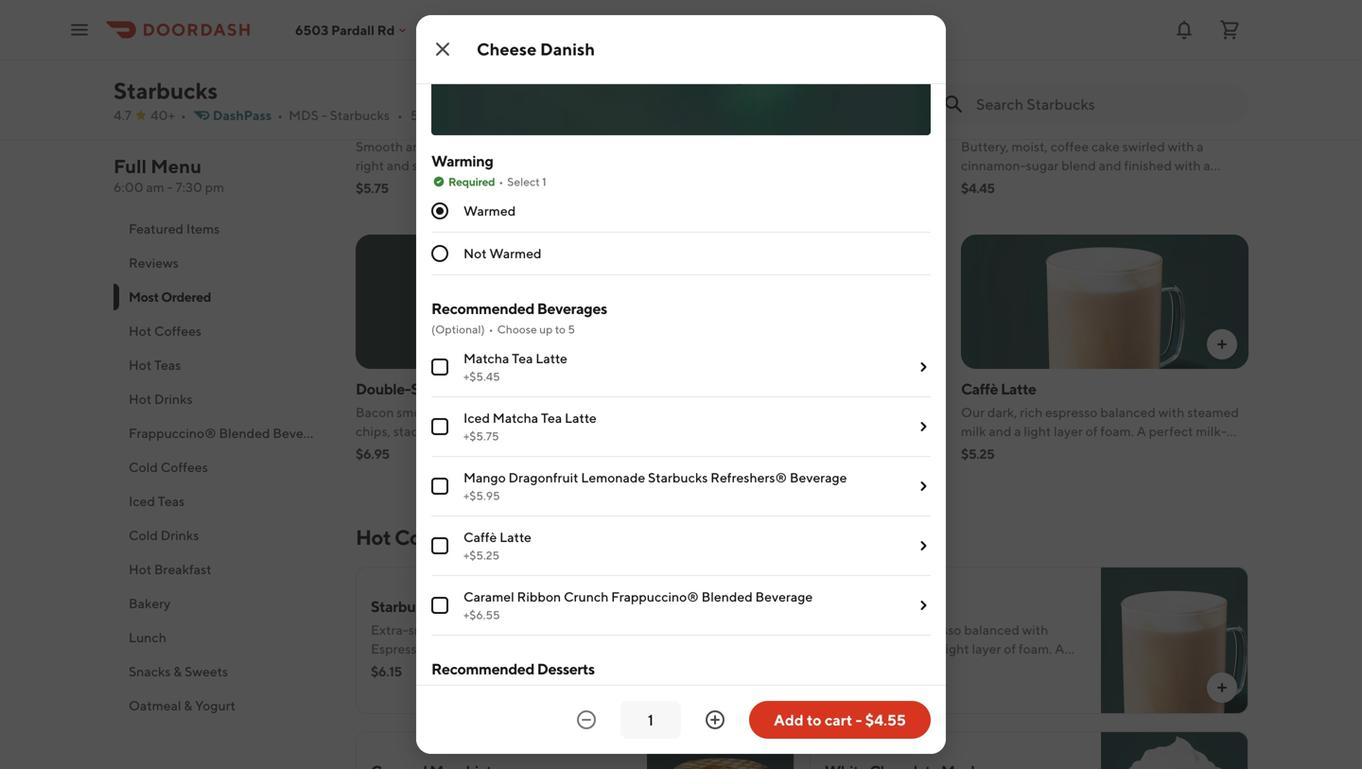 Task type: locate. For each thing, give the bounding box(es) containing it.
beverage for mango dragonfruit lemonade starbucks refreshers® beverage
[[1020, 114, 1083, 132]]

up inside recommended desserts (optional) • choose up to 5
[[539, 683, 553, 696]]

soft,
[[863, 404, 890, 420]]

cold inside button
[[129, 459, 158, 475]]

caffè latte +$5.25
[[464, 529, 532, 562]]

1 vertical spatial beverage
[[790, 470, 847, 485]]

tea for iced matcha tea latte +$5.75
[[541, 410, 562, 426]]

to for beverages
[[555, 323, 566, 336]]

a
[[1137, 423, 1147, 439], [1055, 641, 1065, 657]]

to up matcha tea latte +$5.45
[[555, 323, 566, 336]]

matcha left ft
[[388, 114, 438, 132]]

• left select
[[499, 175, 504, 188]]

sugar
[[1026, 158, 1059, 173]]

iced matcha tea latte +$5.75
[[464, 410, 597, 443]]

featured items button
[[114, 212, 333, 246]]

oatmeal
[[129, 698, 181, 713]]

1 cold from the top
[[129, 459, 158, 475]]

$4.55 right cart
[[865, 711, 906, 729]]

matcha inside iced matcha tea latte smooth and creamy matcha sweetened just right and served with milk over ice. green has never tasted so good.
[[388, 114, 438, 132]]

0 horizontal spatial lemonade
[[581, 470, 646, 485]]

1 horizontal spatial of
[[1086, 423, 1098, 439]]

• inside recommended desserts (optional) • choose up to 5
[[489, 683, 494, 696]]

recommended down '+$6.55'
[[431, 660, 535, 678]]

add item to cart image
[[609, 71, 624, 86], [912, 71, 927, 86], [1215, 71, 1230, 86], [1215, 680, 1230, 695]]

add item to cart image
[[1215, 337, 1230, 352], [761, 680, 776, 695]]

1 horizontal spatial refreshers®
[[932, 114, 1017, 132]]

hot up "starbucks®" at the left of the page
[[356, 525, 391, 550]]

hot coffees down most ordered
[[129, 323, 202, 339]]

1 vertical spatial rich
[[884, 622, 907, 638]]

1 horizontal spatial frappuccino®
[[611, 589, 699, 605]]

2 vertical spatial to
[[807, 711, 822, 729]]

beverage inside mango dragonfruit lemonade starbucks refreshers® beverage +$5.95
[[790, 470, 847, 485]]

frappuccino® up "cold coffees"
[[129, 425, 216, 441]]

- right center.
[[784, 423, 790, 439]]

layer inside our dark, rich espresso balanced with steamed milk and a light layer of foam. a perfect milk-forward warm-up.
[[972, 641, 1001, 657]]

0 horizontal spatial layer
[[972, 641, 1001, 657]]

2 cold from the top
[[129, 527, 158, 543]]

vegetarian inside cinnamon coffee cake buttery, moist, coffee cake swirled with a cinnamon-sugar blend and finished with a crunchy streusel topping.  -vegetarian
[[1120, 176, 1208, 192]]

1 vertical spatial teas
[[158, 493, 185, 509]]

1 horizontal spatial &
[[184, 698, 192, 713]]

teas down "cold coffees"
[[158, 493, 185, 509]]

2 choose from the top
[[497, 683, 537, 696]]

just
[[594, 139, 616, 154]]

• down '+$6.55'
[[489, 683, 494, 696]]

1 horizontal spatial dragonfruit
[[708, 114, 786, 132]]

recommended inside recommended desserts (optional) • choose up to 5
[[431, 660, 535, 678]]

hot down hot teas
[[129, 391, 152, 407]]

recommended down not
[[431, 299, 535, 317]]

rich inside our dark, rich espresso balanced with steamed milk and a light layer of foam. a perfect milk-forward warm-up.
[[884, 622, 907, 638]]

0 horizontal spatial balanced
[[964, 622, 1020, 638]]

0 horizontal spatial warm-
[[953, 660, 991, 676]]

2 vertical spatial milk
[[880, 641, 905, 657]]

tea up double-smoked bacon, cheddar & egg sandwich
[[512, 351, 533, 366]]

0 vertical spatial 5
[[568, 323, 575, 336]]

to left cart
[[807, 711, 822, 729]]

1 vertical spatial forward
[[903, 660, 950, 676]]

0 vertical spatial hot coffees
[[129, 323, 202, 339]]

0 vertical spatial cheese
[[477, 39, 537, 59]]

and inside 'caffè latte our dark, rich espresso balanced with steamed milk and a light layer of foam. a perfect milk- forward warm-up.'
[[989, 423, 1012, 439]]

dragonfruit inside mango dragonfruit lemonade starbucks refreshers® beverage +$5.95
[[509, 470, 579, 485]]

& left egg
[[578, 380, 588, 398]]

vegetarian down dough
[[790, 423, 877, 439]]

0 vertical spatial milk
[[484, 158, 509, 173]]

1 horizontal spatial milk
[[880, 641, 905, 657]]

(optional) for recommended beverages
[[431, 323, 485, 336]]

light
[[1024, 423, 1051, 439], [942, 641, 970, 657]]

our up $5.25
[[961, 404, 985, 420]]

vegetarian inside cheese danish flaky, butter croissant dough with soft, warm cheese in the center.   -vegetarian $4.55
[[790, 423, 877, 439]]

0 horizontal spatial frappuccino®
[[129, 425, 216, 441]]

up. inside 'caffè latte our dark, rich espresso balanced with steamed milk and a light layer of foam. a perfect milk- forward warm-up.'
[[1050, 442, 1068, 458]]

cold down iced teas
[[129, 527, 158, 543]]

topping.
[[1062, 176, 1112, 192]]

cheese up flaky,
[[659, 380, 709, 398]]

(optional) up the +$5.45
[[431, 323, 485, 336]]

danish inside cheese danish flaky, butter croissant dough with soft, warm cheese in the center.   -vegetarian $4.55
[[712, 380, 758, 398]]

1 vertical spatial of
[[1004, 641, 1016, 657]]

1 recommended from the top
[[431, 299, 535, 317]]

0 horizontal spatial foam.
[[1019, 641, 1053, 657]]

our up cart
[[825, 622, 849, 638]]

0 horizontal spatial $4.55
[[659, 446, 692, 462]]

• up matcha tea latte +$5.45
[[489, 323, 494, 336]]

0 vertical spatial balanced
[[1101, 404, 1156, 420]]

beverages down hot drinks button on the left of the page
[[273, 425, 336, 441]]

1 vertical spatial caffè
[[464, 529, 497, 545]]

+$5.45
[[464, 370, 500, 383]]

mango inside mango dragonfruit lemonade starbucks refreshers® beverage +$5.95
[[464, 470, 506, 485]]

breakfast
[[154, 562, 212, 577]]

+$5.95
[[464, 489, 500, 502]]

coffees
[[154, 323, 202, 339], [161, 459, 208, 475], [395, 525, 467, 550]]

dough
[[793, 404, 832, 420]]

with inside cheese danish flaky, butter croissant dough with soft, warm cheese in the center.   -vegetarian $4.55
[[834, 404, 861, 420]]

coffees down +$5.95
[[395, 525, 467, 550]]

1 horizontal spatial light
[[1024, 423, 1051, 439]]

double-smoked bacon, cheddar & egg sandwich image
[[356, 235, 643, 369]]

light inside 'caffè latte our dark, rich espresso balanced with steamed milk and a light layer of foam. a perfect milk- forward warm-up.'
[[1024, 423, 1051, 439]]

0 horizontal spatial cheese
[[477, 39, 537, 59]]

beverages inside recommended beverages (optional) • choose up to 5
[[537, 299, 607, 317]]

1 horizontal spatial espresso
[[1046, 404, 1098, 420]]

double-
[[356, 380, 411, 398]]

0 items, open order cart image
[[1219, 18, 1241, 41]]

cheese inside dialog
[[477, 39, 537, 59]]

caffè up +$5.25
[[464, 529, 497, 545]]

drinks inside button
[[154, 391, 193, 407]]

with inside our dark, rich espresso balanced with steamed milk and a light layer of foam. a perfect milk-forward warm-up.
[[1023, 622, 1049, 638]]

with inside 'caffè latte our dark, rich espresso balanced with steamed milk and a light layer of foam. a perfect milk- forward warm-up.'
[[1159, 404, 1185, 420]]

hot teas button
[[114, 348, 333, 382]]

to inside recommended desserts (optional) • choose up to 5
[[555, 683, 566, 696]]

perfect inside 'caffè latte our dark, rich espresso balanced with steamed milk and a light layer of foam. a perfect milk- forward warm-up.'
[[1149, 423, 1194, 439]]

refreshers® for mango dragonfruit lemonade starbucks refreshers® beverage +$5.95
[[711, 470, 787, 485]]

a inside 'caffè latte our dark, rich espresso balanced with steamed milk and a light layer of foam. a perfect milk- forward warm-up.'
[[1015, 423, 1021, 439]]

dragonfruit down iced matcha tea latte +$5.75
[[509, 470, 579, 485]]

cold for cold coffees
[[129, 459, 158, 475]]

2 vertical spatial tea
[[541, 410, 562, 426]]

close cheese danish image
[[431, 38, 454, 61]]

blended inside frappuccino® blended beverages button
[[219, 425, 270, 441]]

0 horizontal spatial beverages
[[273, 425, 336, 441]]

choose inside recommended desserts (optional) • choose up to 5
[[497, 683, 537, 696]]

refreshers® down center.
[[711, 470, 787, 485]]

tea inside iced matcha tea latte smooth and creamy matcha sweetened just right and served with milk over ice. green has never tasted so good.
[[441, 114, 464, 132]]

recommended for recommended beverages
[[431, 299, 535, 317]]

1 vertical spatial tea
[[512, 351, 533, 366]]

to down desserts
[[555, 683, 566, 696]]

& right snacks
[[173, 664, 182, 679]]

choose
[[497, 323, 537, 336], [497, 683, 537, 696]]

lemonade inside mango dragonfruit lemonade starbucks refreshers® beverage +$5.95
[[581, 470, 646, 485]]

beverage inside caramel ribbon crunch frappuccino® blended beverage +$6.55
[[756, 589, 813, 605]]

0 vertical spatial foam.
[[1101, 423, 1134, 439]]

full
[[114, 155, 147, 177]]

beverage for caramel ribbon crunch frappuccino® blended beverage +$6.55
[[756, 589, 813, 605]]

2 horizontal spatial iced
[[464, 410, 490, 426]]

hot for hot drinks button on the left of the page
[[129, 391, 152, 407]]

- inside cheese danish flaky, butter croissant dough with soft, warm cheese in the center.   -vegetarian $4.55
[[784, 423, 790, 439]]

$4.55 inside button
[[865, 711, 906, 729]]

(optional) inside recommended beverages (optional) • choose up to 5
[[431, 323, 485, 336]]

cheddar
[[517, 380, 576, 398]]

up up matcha tea latte +$5.45
[[539, 323, 553, 336]]

1 vertical spatial iced
[[464, 410, 490, 426]]

- right cart
[[856, 711, 862, 729]]

cheese danish dialog
[[416, 0, 946, 769]]

balanced inside our dark, rich espresso balanced with steamed milk and a light layer of foam. a perfect milk-forward warm-up.
[[964, 622, 1020, 638]]

0 vertical spatial warm-
[[1011, 442, 1050, 458]]

$4.55
[[659, 446, 692, 462], [865, 711, 906, 729]]

milk- inside 'caffè latte our dark, rich espresso balanced with steamed milk and a light layer of foam. a perfect milk- forward warm-up.'
[[1196, 423, 1227, 439]]

add item to cart image down '0 items, open order cart' image
[[1215, 71, 1230, 86]]

mango up +$5.95
[[464, 470, 506, 485]]

dark, up add to cart - $4.55 button
[[852, 622, 881, 638]]

milk- inside our dark, rich espresso balanced with steamed milk and a light layer of foam. a perfect milk-forward warm-up.
[[872, 660, 903, 676]]

0 horizontal spatial danish
[[540, 39, 595, 59]]

2 up from the top
[[539, 683, 553, 696]]

None checkbox
[[431, 359, 448, 376], [431, 537, 448, 554], [431, 597, 448, 614], [431, 359, 448, 376], [431, 537, 448, 554], [431, 597, 448, 614]]

1 horizontal spatial caffè
[[961, 380, 998, 398]]

with
[[1168, 139, 1194, 154], [455, 158, 482, 173], [1175, 158, 1201, 173], [834, 404, 861, 420], [1159, 404, 1185, 420], [1023, 622, 1049, 638]]

add item to cart image up mango dragonfruit lemonade starbucks refreshers® beverage
[[912, 71, 927, 86]]

0 horizontal spatial steamed
[[825, 641, 877, 657]]

most
[[129, 289, 159, 305]]

choose up matcha tea latte +$5.45
[[497, 323, 537, 336]]

caramel
[[464, 589, 515, 605]]

latte inside 'caffè latte our dark, rich espresso balanced with steamed milk and a light layer of foam. a perfect milk- forward warm-up.'
[[1001, 380, 1037, 398]]

tasted
[[392, 176, 430, 192]]

desserts
[[537, 660, 595, 678]]

1 horizontal spatial tea
[[512, 351, 533, 366]]

1 vertical spatial hot coffees
[[356, 525, 467, 550]]

coffee
[[1051, 139, 1089, 154]]

balanced
[[1101, 404, 1156, 420], [964, 622, 1020, 638]]

teas for hot teas
[[154, 357, 181, 373]]

0 vertical spatial rich
[[1020, 404, 1043, 420]]

&
[[578, 380, 588, 398], [173, 664, 182, 679], [184, 698, 192, 713]]

0 vertical spatial forward
[[961, 442, 1008, 458]]

(optional) down '+$6.55'
[[431, 683, 485, 696]]

teas for iced teas
[[158, 493, 185, 509]]

with inside iced matcha tea latte smooth and creamy matcha sweetened just right and served with milk over ice. green has never tasted so good.
[[455, 158, 482, 173]]

of inside our dark, rich espresso balanced with steamed milk and a light layer of foam. a perfect milk-forward warm-up.
[[1004, 641, 1016, 657]]

2 vertical spatial matcha
[[493, 410, 538, 426]]

refreshers® up the buttery,
[[932, 114, 1017, 132]]

- right 'am'
[[167, 179, 173, 195]]

tea down cheddar
[[541, 410, 562, 426]]

1 horizontal spatial perfect
[[1149, 423, 1194, 439]]

lunch
[[129, 630, 167, 645]]

snacks & sweets button
[[114, 655, 333, 689]]

milk inside our dark, rich espresso balanced with steamed milk and a light layer of foam. a perfect milk-forward warm-up.
[[880, 641, 905, 657]]

iced for iced matcha tea latte +$5.75
[[464, 410, 490, 426]]

vegetarian down 'finished'
[[1120, 176, 1208, 192]]

dark, up $5.25
[[988, 404, 1018, 420]]

hot up bakery
[[129, 562, 152, 577]]

lemonade down egg
[[581, 470, 646, 485]]

$4.55 inside cheese danish flaky, butter croissant dough with soft, warm cheese in the center.   -vegetarian $4.55
[[659, 446, 692, 462]]

1 horizontal spatial steamed
[[1188, 404, 1239, 420]]

5 up cheddar
[[568, 323, 575, 336]]

sandwich
[[620, 380, 685, 398]]

mango dragonfruit lemonade starbucks refreshers® beverage image
[[659, 0, 946, 103]]

select
[[507, 175, 540, 188]]

iced up +$5.75
[[464, 410, 490, 426]]

beverages up matcha tea latte +$5.45
[[537, 299, 607, 317]]

- inside full menu 6:00 am - 7:30 pm
[[167, 179, 173, 195]]

1 horizontal spatial warm-
[[1011, 442, 1050, 458]]

0 horizontal spatial perfect
[[825, 660, 869, 676]]

hot
[[129, 323, 152, 339], [129, 357, 152, 373], [129, 391, 152, 407], [356, 525, 391, 550], [129, 562, 152, 577]]

snacks & sweets
[[129, 664, 228, 679]]

0 vertical spatial refreshers®
[[932, 114, 1017, 132]]

matcha inside iced matcha tea latte +$5.75
[[493, 410, 538, 426]]

has
[[605, 158, 626, 173]]

1 5 from the top
[[568, 323, 575, 336]]

1 (optional) from the top
[[431, 323, 485, 336]]

0 vertical spatial of
[[1086, 423, 1098, 439]]

caffè inside caffè latte +$5.25
[[464, 529, 497, 545]]

0 vertical spatial dark,
[[988, 404, 1018, 420]]

Warmed radio
[[431, 202, 448, 220]]

40+
[[151, 107, 175, 123]]

matcha up the +$5.45
[[464, 351, 509, 366]]

iced inside iced matcha tea latte +$5.75
[[464, 410, 490, 426]]

latte inside iced matcha tea latte +$5.75
[[565, 410, 597, 426]]

6503
[[295, 22, 329, 38]]

of inside 'caffè latte our dark, rich espresso balanced with steamed milk and a light layer of foam. a perfect milk- forward warm-up.'
[[1086, 423, 1098, 439]]

hot coffees up "starbucks®" at the left of the page
[[356, 525, 467, 550]]

drinks up breakfast on the bottom of the page
[[161, 527, 199, 543]]

dragonfruit down mango dragonfruit lemonade starbucks refreshers® beverage image
[[708, 114, 786, 132]]

1 horizontal spatial $4.55
[[865, 711, 906, 729]]

blended inside caramel ribbon crunch frappuccino® blended beverage +$6.55
[[702, 589, 753, 605]]

• right 40+
[[181, 107, 186, 123]]

frappuccino®
[[129, 425, 216, 441], [611, 589, 699, 605]]

matcha for iced matcha tea latte +$5.75
[[493, 410, 538, 426]]

0 vertical spatial steamed
[[1188, 404, 1239, 420]]

coffees up iced teas
[[161, 459, 208, 475]]

to inside recommended beverages (optional) • choose up to 5
[[555, 323, 566, 336]]

matcha down double-smoked bacon, cheddar & egg sandwich
[[493, 410, 538, 426]]

2 horizontal spatial tea
[[541, 410, 562, 426]]

+$5.75
[[464, 430, 499, 443]]

0 vertical spatial danish
[[540, 39, 595, 59]]

recommended
[[431, 299, 535, 317], [431, 660, 535, 678]]

milk
[[484, 158, 509, 173], [961, 423, 986, 439], [880, 641, 905, 657]]

dragonfruit
[[708, 114, 786, 132], [509, 470, 579, 485]]

& inside button
[[184, 698, 192, 713]]

tea inside matcha tea latte +$5.45
[[512, 351, 533, 366]]

milk up add to cart - $4.55 button
[[880, 641, 905, 657]]

beverage
[[1020, 114, 1083, 132], [790, 470, 847, 485], [756, 589, 813, 605]]

dark, inside 'caffè latte our dark, rich espresso balanced with steamed milk and a light layer of foam. a perfect milk- forward warm-up.'
[[988, 404, 1018, 420]]

• inside recommended beverages (optional) • choose up to 5
[[489, 323, 494, 336]]

rich
[[1020, 404, 1043, 420], [884, 622, 907, 638]]

forward inside our dark, rich espresso balanced with steamed milk and a light layer of foam. a perfect milk-forward warm-up.
[[903, 660, 950, 676]]

iced inside iced teas button
[[129, 493, 155, 509]]

0 vertical spatial milk-
[[1196, 423, 1227, 439]]

butter
[[696, 404, 734, 420]]

5 down desserts
[[568, 683, 575, 696]]

tea up 'creamy'
[[441, 114, 464, 132]]

choose inside recommended beverages (optional) • choose up to 5
[[497, 323, 537, 336]]

1 vertical spatial lemonade
[[581, 470, 646, 485]]

finished
[[1124, 158, 1172, 173]]

recommended for recommended desserts
[[431, 660, 535, 678]]

up inside recommended beverages (optional) • choose up to 5
[[539, 323, 553, 336]]

$6.15
[[371, 664, 402, 679]]

choose down '+$6.55'
[[497, 683, 537, 696]]

1 vertical spatial a
[[1055, 641, 1065, 657]]

$4.55 down cheese
[[659, 446, 692, 462]]

1 vertical spatial our
[[825, 622, 849, 638]]

0 horizontal spatial &
[[173, 664, 182, 679]]

the
[[718, 423, 738, 439]]

1 vertical spatial milk
[[961, 423, 986, 439]]

1 choose from the top
[[497, 323, 537, 336]]

foam. inside our dark, rich espresso balanced with steamed milk and a light layer of foam. a perfect milk-forward warm-up.
[[1019, 641, 1053, 657]]

tea for iced matcha tea latte smooth and creamy matcha sweetened just right and served with milk over ice. green has never tasted so good.
[[441, 114, 464, 132]]

hot down the most at top left
[[129, 323, 152, 339]]

cart
[[825, 711, 853, 729]]

+$6.55
[[464, 608, 500, 622]]

1 horizontal spatial danish
[[712, 380, 758, 398]]

0 vertical spatial up
[[539, 323, 553, 336]]

foam.
[[1101, 423, 1134, 439], [1019, 641, 1053, 657]]

cheese right "close cheese danish" image
[[477, 39, 537, 59]]

drinks for cold drinks
[[161, 527, 199, 543]]

iced inside iced matcha tea latte smooth and creamy matcha sweetened just right and served with milk over ice. green has never tasted so good.
[[356, 114, 385, 132]]

frappuccino® right crunch
[[611, 589, 699, 605]]

0 horizontal spatial refreshers®
[[711, 470, 787, 485]]

hot for hot breakfast button
[[129, 562, 152, 577]]

milk up $5.25
[[961, 423, 986, 439]]

caffè up $5.25
[[961, 380, 998, 398]]

up down desserts
[[539, 683, 553, 696]]

0 horizontal spatial vegetarian
[[790, 423, 877, 439]]

lemonade down mango dragonfruit lemonade starbucks refreshers® beverage image
[[789, 114, 860, 132]]

layer inside 'caffè latte our dark, rich espresso balanced with steamed milk and a light layer of foam. a perfect milk- forward warm-up.'
[[1054, 423, 1083, 439]]

1 horizontal spatial layer
[[1054, 423, 1083, 439]]

coffees down most ordered
[[154, 323, 202, 339]]

open menu image
[[68, 18, 91, 41]]

to inside button
[[807, 711, 822, 729]]

perfect
[[1149, 423, 1194, 439], [825, 660, 869, 676]]

2 (optional) from the top
[[431, 683, 485, 696]]

recommended inside recommended beverages (optional) • choose up to 5
[[431, 299, 535, 317]]

1 horizontal spatial rich
[[1020, 404, 1043, 420]]

cheese inside cheese danish flaky, butter croissant dough with soft, warm cheese in the center.   -vegetarian $4.55
[[659, 380, 709, 398]]

milk down the matcha
[[484, 158, 509, 173]]

caffè latte image
[[961, 235, 1249, 369], [1101, 567, 1249, 714]]

$6.95
[[356, 446, 390, 462]]

cold
[[129, 459, 158, 475], [129, 527, 158, 543]]

beverages inside button
[[273, 425, 336, 441]]

cold up iced teas
[[129, 459, 158, 475]]

1 horizontal spatial dark,
[[988, 404, 1018, 420]]

0 vertical spatial perfect
[[1149, 423, 1194, 439]]

1 vertical spatial danish
[[712, 380, 758, 398]]

1 horizontal spatial milk-
[[1196, 423, 1227, 439]]

drinks for hot drinks
[[154, 391, 193, 407]]

2 vertical spatial iced
[[129, 493, 155, 509]]

our inside 'caffè latte our dark, rich espresso balanced with steamed milk and a light layer of foam. a perfect milk- forward warm-up.'
[[961, 404, 985, 420]]

so
[[433, 176, 446, 192]]

5 inside recommended desserts (optional) • choose up to 5
[[568, 683, 575, 696]]

1 vertical spatial cheese
[[659, 380, 709, 398]]

0 horizontal spatial our
[[825, 622, 849, 638]]

1 vertical spatial blended
[[702, 589, 753, 605]]

iced up smooth
[[356, 114, 385, 132]]

coffees for hot coffees button
[[154, 323, 202, 339]]

(optional) for recommended desserts
[[431, 683, 485, 696]]

add item to cart image for cinnamon coffee cake
[[1215, 71, 1230, 86]]

caffè for caffè latte our dark, rich espresso balanced with steamed milk and a light layer of foam. a perfect milk- forward warm-up.
[[961, 380, 998, 398]]

1 horizontal spatial beverages
[[537, 299, 607, 317]]

1 vertical spatial refreshers®
[[711, 470, 787, 485]]

a inside our dark, rich espresso balanced with steamed milk and a light layer of foam. a perfect milk-forward warm-up.
[[933, 641, 940, 657]]

0 horizontal spatial iced
[[129, 493, 155, 509]]

2 5 from the top
[[568, 683, 575, 696]]

1 horizontal spatial blended
[[702, 589, 753, 605]]

hot up hot drinks
[[129, 357, 152, 373]]

1 horizontal spatial balanced
[[1101, 404, 1156, 420]]

drinks
[[154, 391, 193, 407], [161, 527, 199, 543]]

teas up hot drinks
[[154, 357, 181, 373]]

None checkbox
[[431, 418, 448, 435], [431, 478, 448, 495], [431, 418, 448, 435], [431, 478, 448, 495]]

refreshers® inside mango dragonfruit lemonade starbucks refreshers® beverage +$5.95
[[711, 470, 787, 485]]

1 vertical spatial milk-
[[872, 660, 903, 676]]

espresso
[[1046, 404, 1098, 420], [909, 622, 962, 638]]

5
[[568, 323, 575, 336], [568, 683, 575, 696]]

choose for desserts
[[497, 683, 537, 696]]

0 vertical spatial matcha
[[388, 114, 438, 132]]

1 vertical spatial foam.
[[1019, 641, 1053, 657]]

espresso inside our dark, rich espresso balanced with steamed milk and a light layer of foam. a perfect milk-forward warm-up.
[[909, 622, 962, 638]]

0 vertical spatial &
[[578, 380, 588, 398]]

matcha for iced matcha tea latte smooth and creamy matcha sweetened just right and served with milk over ice. green has never tasted so good.
[[388, 114, 438, 132]]

tea
[[441, 114, 464, 132], [512, 351, 533, 366], [541, 410, 562, 426]]

1 vertical spatial recommended
[[431, 660, 535, 678]]

mango up warming group
[[659, 114, 706, 132]]

2 horizontal spatial milk
[[961, 423, 986, 439]]

& left yogurt
[[184, 698, 192, 713]]

1 vertical spatial add item to cart image
[[761, 680, 776, 695]]

1 horizontal spatial lemonade
[[789, 114, 860, 132]]

0 vertical spatial to
[[555, 323, 566, 336]]

0 vertical spatial beverages
[[537, 299, 607, 317]]

Not Warmed radio
[[431, 245, 448, 262]]

iced up the cold drinks
[[129, 493, 155, 509]]

cold for cold drinks
[[129, 527, 158, 543]]

danish
[[540, 39, 595, 59], [712, 380, 758, 398]]

• left 500
[[397, 107, 403, 123]]

& inside "button"
[[173, 664, 182, 679]]

cheese
[[659, 423, 701, 439]]

warming
[[431, 152, 493, 170]]

a
[[1197, 139, 1204, 154], [1204, 158, 1211, 173], [1015, 423, 1021, 439], [933, 641, 940, 657]]

iced matcha tea latte smooth and creamy matcha sweetened just right and served with milk over ice. green has never tasted so good.
[[356, 114, 626, 192]]

1 vertical spatial up
[[539, 683, 553, 696]]

up.
[[1050, 442, 1068, 458], [991, 660, 1010, 676]]

warmed down required
[[464, 203, 516, 219]]

caffè inside 'caffè latte our dark, rich espresso balanced with steamed milk and a light layer of foam. a perfect milk- forward warm-up.'
[[961, 380, 998, 398]]

tea inside iced matcha tea latte +$5.75
[[541, 410, 562, 426]]

0 vertical spatial teas
[[154, 357, 181, 373]]

to for desserts
[[555, 683, 566, 696]]

1 vertical spatial mango
[[464, 470, 506, 485]]

iced
[[356, 114, 385, 132], [464, 410, 490, 426], [129, 493, 155, 509]]

2 recommended from the top
[[431, 660, 535, 678]]

0 vertical spatial light
[[1024, 423, 1051, 439]]

Item Search search field
[[976, 94, 1234, 114]]

1 up from the top
[[539, 323, 553, 336]]

add to cart - $4.55
[[774, 711, 906, 729]]

vegetarian
[[1120, 176, 1208, 192], [790, 423, 877, 439]]

cold inside button
[[129, 527, 158, 543]]

0 vertical spatial $4.55
[[659, 446, 692, 462]]

drinks down hot teas
[[154, 391, 193, 407]]

(optional) inside recommended desserts (optional) • choose up to 5
[[431, 683, 485, 696]]

crunchy
[[961, 176, 1010, 192]]

add item to cart image up just
[[609, 71, 624, 86]]

good.
[[449, 176, 483, 192]]

0 horizontal spatial mango
[[464, 470, 506, 485]]

warmed right not
[[490, 246, 542, 261]]

cinnamon coffee cake image
[[961, 0, 1249, 103]]

center.
[[740, 423, 782, 439]]

2 vertical spatial &
[[184, 698, 192, 713]]

- right topping.
[[1115, 176, 1120, 192]]



Task type: describe. For each thing, give the bounding box(es) containing it.
swirled
[[1123, 139, 1166, 154]]

hot breakfast button
[[114, 553, 333, 587]]

add
[[774, 711, 804, 729]]

cheese for cheese danish
[[477, 39, 537, 59]]

rd
[[377, 22, 395, 38]]

crunch
[[564, 589, 609, 605]]

- inside add to cart - $4.55 button
[[856, 711, 862, 729]]

- right mds
[[322, 107, 327, 123]]

0 vertical spatial warmed
[[464, 203, 516, 219]]

ice.
[[541, 158, 562, 173]]

+$5.25
[[464, 549, 500, 562]]

lemonade for mango dragonfruit lemonade starbucks refreshers® beverage +$5.95
[[581, 470, 646, 485]]

milk inside iced matcha tea latte smooth and creamy matcha sweetened just right and served with milk over ice. green has never tasted so good.
[[484, 158, 509, 173]]

cold coffees
[[129, 459, 208, 475]]

iced matcha tea latte image
[[356, 0, 643, 103]]

dark, inside our dark, rich espresso balanced with steamed milk and a light layer of foam. a perfect milk-forward warm-up.
[[852, 622, 881, 638]]

perfect inside our dark, rich espresso balanced with steamed milk and a light layer of foam. a perfect milk-forward warm-up.
[[825, 660, 869, 676]]

up for desserts
[[539, 683, 553, 696]]

served
[[412, 158, 453, 173]]

6503 pardall rd button
[[295, 22, 410, 38]]

beverage for mango dragonfruit lemonade starbucks refreshers® beverage +$5.95
[[790, 470, 847, 485]]

increase quantity by 1 image
[[704, 709, 727, 731]]

notification bell image
[[1173, 18, 1196, 41]]

a inside 'caffè latte our dark, rich espresso balanced with steamed milk and a light layer of foam. a perfect milk- forward warm-up.'
[[1137, 423, 1147, 439]]

up. inside our dark, rich espresso balanced with steamed milk and a light layer of foam. a perfect milk-forward warm-up.
[[991, 660, 1010, 676]]

sweets
[[185, 664, 228, 679]]

6503 pardall rd
[[295, 22, 395, 38]]

ribbon
[[517, 589, 561, 605]]

latte inside matcha tea latte +$5.45
[[536, 351, 568, 366]]

caffè for caffè latte +$5.25
[[464, 529, 497, 545]]

4.7
[[114, 107, 132, 123]]

menu
[[151, 155, 202, 177]]

• inside warming group
[[499, 175, 504, 188]]

recommended beverages (optional) • choose up to 5
[[431, 299, 607, 336]]

featured items
[[129, 221, 220, 237]]

refreshers® for mango dragonfruit lemonade starbucks refreshers® beverage
[[932, 114, 1017, 132]]

hot drinks button
[[114, 382, 333, 416]]

dashpass
[[213, 107, 272, 123]]

hot for hot coffees button
[[129, 323, 152, 339]]

cake
[[1082, 114, 1117, 132]]

over
[[512, 158, 539, 173]]

bakery
[[129, 596, 171, 611]]

matcha tea latte +$5.45
[[464, 351, 568, 383]]

oatmeal & yogurt button
[[114, 689, 333, 723]]

forward inside 'caffè latte our dark, rich espresso balanced with steamed milk and a light layer of foam. a perfect milk- forward warm-up.'
[[961, 442, 1008, 458]]

7:30
[[175, 179, 202, 195]]

5 for beverages
[[568, 323, 575, 336]]

danish for cheese danish flaky, butter croissant dough with soft, warm cheese in the center.   -vegetarian $4.55
[[712, 380, 758, 398]]

croissant
[[736, 404, 790, 420]]

blend
[[1062, 158, 1096, 173]]

- inside cinnamon coffee cake buttery, moist, coffee cake swirled with a cinnamon-sugar blend and finished with a crunchy streusel topping.  -vegetarian
[[1115, 176, 1120, 192]]

bacon,
[[469, 380, 514, 398]]

5 for desserts
[[568, 683, 575, 696]]

milk inside 'caffè latte our dark, rich espresso balanced with steamed milk and a light layer of foam. a perfect milk- forward warm-up.'
[[961, 423, 986, 439]]

iced for iced teas
[[129, 493, 155, 509]]

hot breakfast
[[129, 562, 212, 577]]

• left mds
[[277, 107, 283, 123]]

mds - starbucks • 500 ft
[[289, 107, 450, 123]]

$5.75
[[356, 180, 389, 196]]

smoked
[[411, 380, 466, 398]]

mango for mango dragonfruit lemonade starbucks refreshers® beverage
[[659, 114, 706, 132]]

1 vertical spatial caffè latte image
[[1101, 567, 1249, 714]]

matcha inside matcha tea latte +$5.45
[[464, 351, 509, 366]]

starbucks®
[[371, 598, 450, 615]]

1 horizontal spatial hot coffees
[[356, 525, 467, 550]]

cinnamon coffee cake buttery, moist, coffee cake swirled with a cinnamon-sugar blend and finished with a crunchy streusel topping.  -vegetarian
[[961, 114, 1211, 192]]

warm- inside our dark, rich espresso balanced with steamed milk and a light layer of foam. a perfect milk-forward warm-up.
[[953, 660, 991, 676]]

foam. inside 'caffè latte our dark, rich espresso balanced with steamed milk and a light layer of foam. a perfect milk- forward warm-up.'
[[1101, 423, 1134, 439]]

light inside our dark, rich espresso balanced with steamed milk and a light layer of foam. a perfect milk-forward warm-up.
[[942, 641, 970, 657]]

full menu 6:00 am - 7:30 pm
[[114, 155, 224, 195]]

items
[[186, 221, 220, 237]]

warm- inside 'caffè latte our dark, rich espresso balanced with steamed milk and a light layer of foam. a perfect milk- forward warm-up.'
[[1011, 442, 1050, 458]]

caramel ribbon crunch frappuccino® blended beverage +$6.55
[[464, 589, 813, 622]]

add item to cart image for mango dragonfruit lemonade starbucks refreshers® beverage
[[912, 71, 927, 86]]

starbucks® blonde vanilla latte
[[371, 598, 586, 615]]

caffè latte our dark, rich espresso balanced with steamed milk and a light layer of foam. a perfect milk- forward warm-up.
[[961, 380, 1239, 458]]

most ordered
[[129, 289, 211, 305]]

latte inside caffè latte +$5.25
[[500, 529, 532, 545]]

dragonfruit for mango dragonfruit lemonade starbucks refreshers® beverage
[[708, 114, 786, 132]]

0 vertical spatial caffè latte image
[[961, 235, 1249, 369]]

hot coffees inside hot coffees button
[[129, 323, 202, 339]]

lunch button
[[114, 621, 333, 655]]

$4.45
[[961, 180, 995, 196]]

frappuccino® blended beverages
[[129, 425, 336, 441]]

cheese for cheese danish flaky, butter croissant dough with soft, warm cheese in the center.   -vegetarian $4.55
[[659, 380, 709, 398]]

2 vertical spatial coffees
[[395, 525, 467, 550]]

starbucks inside mango dragonfruit lemonade starbucks refreshers® beverage +$5.95
[[648, 470, 708, 485]]

frappuccino® blended beverages button
[[114, 416, 336, 450]]

iced for iced matcha tea latte smooth and creamy matcha sweetened just right and served with milk over ice. green has never tasted so good.
[[356, 114, 385, 132]]

buttery,
[[961, 139, 1009, 154]]

starbucks® blonde vanilla latte image
[[647, 567, 795, 714]]

1
[[542, 175, 547, 188]]

pardall
[[331, 22, 375, 38]]

steamed inside 'caffè latte our dark, rich espresso balanced with steamed milk and a light layer of foam. a perfect milk- forward warm-up.'
[[1188, 404, 1239, 420]]

lemonade for mango dragonfruit lemonade starbucks refreshers® beverage
[[789, 114, 860, 132]]

a inside our dark, rich espresso balanced with steamed milk and a light layer of foam. a perfect milk-forward warm-up.
[[1055, 641, 1065, 657]]

recommended beverages group
[[431, 298, 931, 636]]

right
[[356, 158, 384, 173]]

required
[[448, 175, 495, 188]]

& for sweets
[[173, 664, 182, 679]]

decrease quantity by 1 image
[[575, 709, 598, 731]]

caramel macchiato image
[[647, 731, 795, 769]]

0 vertical spatial add item to cart image
[[1215, 337, 1230, 352]]

espresso inside 'caffè latte our dark, rich espresso balanced with steamed milk and a light layer of foam. a perfect milk- forward warm-up.'
[[1046, 404, 1098, 420]]

$5.25
[[961, 446, 995, 462]]

rich inside 'caffè latte our dark, rich espresso balanced with steamed milk and a light layer of foam. a perfect milk- forward warm-up.'
[[1020, 404, 1043, 420]]

choose for beverages
[[497, 323, 537, 336]]

warming group
[[431, 150, 931, 275]]

2 horizontal spatial &
[[578, 380, 588, 398]]

recommended desserts (optional) • choose up to 5
[[431, 660, 595, 696]]

flaky,
[[659, 404, 693, 420]]

danish for cheese danish
[[540, 39, 595, 59]]

500
[[411, 107, 438, 123]]

1 vertical spatial warmed
[[490, 246, 542, 261]]

not
[[464, 246, 487, 261]]

snacks
[[129, 664, 171, 679]]

double-smoked bacon, cheddar & egg sandwich
[[356, 380, 685, 398]]

dragonfruit for mango dragonfruit lemonade starbucks refreshers® beverage +$5.95
[[509, 470, 579, 485]]

hot teas
[[129, 357, 181, 373]]

cake
[[1092, 139, 1120, 154]]

and inside cinnamon coffee cake buttery, moist, coffee cake swirled with a cinnamon-sugar blend and finished with a crunchy streusel topping.  -vegetarian
[[1099, 158, 1122, 173]]

hot for hot teas button
[[129, 357, 152, 373]]

featured
[[129, 221, 184, 237]]

mango dragonfruit lemonade starbucks refreshers® beverage
[[659, 114, 1083, 132]]

coffees for cold coffees button
[[161, 459, 208, 475]]

pm
[[205, 179, 224, 195]]

vanilla
[[504, 598, 548, 615]]

mango for mango dragonfruit lemonade starbucks refreshers® beverage +$5.95
[[464, 470, 506, 485]]

frappuccino® inside caramel ribbon crunch frappuccino® blended beverage +$6.55
[[611, 589, 699, 605]]

hot coffees button
[[114, 314, 333, 348]]

reviews
[[129, 255, 179, 271]]

our inside our dark, rich espresso balanced with steamed milk and a light layer of foam. a perfect milk-forward warm-up.
[[825, 622, 849, 638]]

our dark, rich espresso balanced with steamed milk and a light layer of foam. a perfect milk-forward warm-up.
[[825, 622, 1065, 676]]

add item to cart image for iced matcha tea latte
[[609, 71, 624, 86]]

streusel
[[1012, 176, 1060, 192]]

and inside our dark, rich espresso balanced with steamed milk and a light layer of foam. a perfect milk-forward warm-up.
[[907, 641, 930, 657]]

up for beverages
[[539, 323, 553, 336]]

iced teas
[[129, 493, 185, 509]]

frappuccino® inside frappuccino® blended beverages button
[[129, 425, 216, 441]]

Current quantity is 1 number field
[[632, 710, 670, 730]]

0 horizontal spatial add item to cart image
[[761, 680, 776, 695]]

dashpass •
[[213, 107, 283, 123]]

cold drinks button
[[114, 519, 333, 553]]

reviews button
[[114, 246, 333, 280]]

& for yogurt
[[184, 698, 192, 713]]

40+ •
[[151, 107, 186, 123]]

latte inside iced matcha tea latte smooth and creamy matcha sweetened just right and served with milk over ice. green has never tasted so good.
[[467, 114, 503, 132]]

hot drinks
[[129, 391, 193, 407]]

iced teas button
[[114, 484, 333, 519]]

steamed inside our dark, rich espresso balanced with steamed milk and a light layer of foam. a perfect milk-forward warm-up.
[[825, 641, 877, 657]]

balanced inside 'caffè latte our dark, rich espresso balanced with steamed milk and a light layer of foam. a perfect milk- forward warm-up.'
[[1101, 404, 1156, 420]]

matcha
[[478, 139, 523, 154]]

• select 1
[[499, 175, 547, 188]]

creamy
[[431, 139, 475, 154]]

cold coffees button
[[114, 450, 333, 484]]

white chocolate mocha image
[[1101, 731, 1249, 769]]

bakery button
[[114, 587, 333, 621]]

cheese danish image
[[659, 235, 946, 369]]

add item to cart image up white chocolate mocha image
[[1215, 680, 1230, 695]]



Task type: vqa. For each thing, say whether or not it's contained in the screenshot.
Rice. to the top
no



